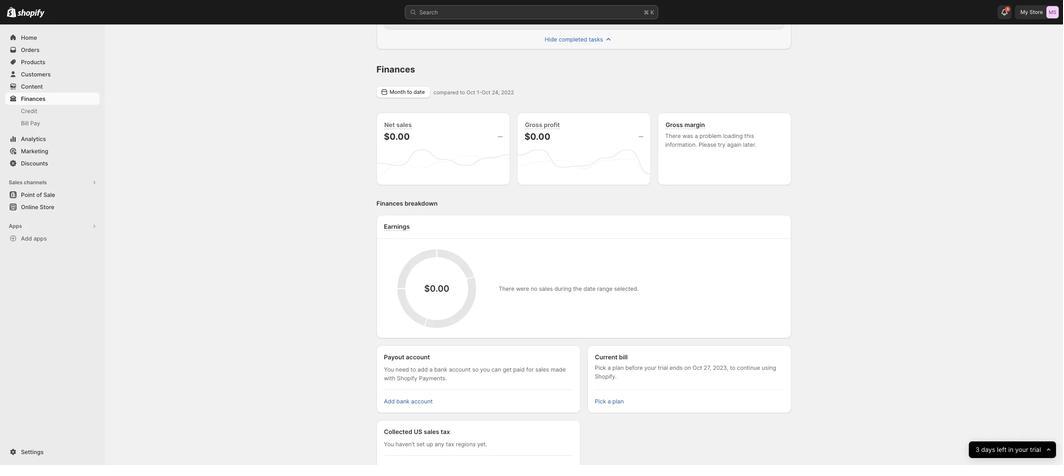 Task type: locate. For each thing, give the bounding box(es) containing it.
1 pick from the top
[[595, 364, 606, 371]]

add for add your first product
[[416, 9, 428, 17]]

analytics link
[[5, 133, 100, 145]]

1 vertical spatial you
[[384, 441, 394, 448]]

earnings
[[384, 223, 410, 230]]

trial inside dropdown button
[[1031, 446, 1042, 454]]

1 horizontal spatial your
[[645, 364, 657, 371]]

you for payout account
[[384, 366, 394, 373]]

no change image
[[639, 133, 644, 140]]

store
[[1030, 9, 1043, 15], [40, 204, 54, 211]]

2 vertical spatial add
[[384, 398, 395, 405]]

trial left ends
[[658, 364, 668, 371]]

a right was in the right of the page
[[695, 132, 698, 139]]

0 vertical spatial trial
[[658, 364, 668, 371]]

plan
[[613, 364, 624, 371], [613, 398, 624, 405]]

date right the
[[584, 285, 596, 292]]

3
[[976, 446, 980, 454]]

to left add
[[411, 366, 416, 373]]

0 horizontal spatial bank
[[397, 398, 410, 405]]

sale
[[43, 191, 55, 198]]

was
[[683, 132, 694, 139]]

finances down content in the top left of the page
[[21, 95, 45, 102]]

content
[[21, 83, 43, 90]]

compared
[[434, 89, 459, 95]]

you down collected
[[384, 441, 394, 448]]

0 vertical spatial tax
[[441, 428, 450, 436]]

to right the 2023, on the right of the page
[[730, 364, 736, 371]]

3 days left in your trial button
[[970, 442, 1057, 458]]

date right month
[[414, 89, 425, 95]]

1 vertical spatial pick
[[595, 398, 606, 405]]

to right compared on the top left
[[460, 89, 465, 95]]

0 vertical spatial add
[[416, 9, 428, 17]]

0 horizontal spatial $0.00
[[384, 132, 410, 142]]

account left the so
[[449, 366, 471, 373]]

orders
[[21, 46, 40, 53]]

again
[[727, 141, 742, 148]]

sales right for
[[536, 366, 549, 373]]

account up add
[[406, 354, 430, 361]]

online store
[[21, 204, 54, 211]]

1 vertical spatial your
[[645, 364, 657, 371]]

credit link
[[5, 105, 100, 117]]

paid
[[513, 366, 525, 373]]

store for online store
[[40, 204, 54, 211]]

$0.00
[[384, 132, 410, 142], [525, 132, 551, 142], [424, 284, 450, 294]]

days
[[982, 446, 996, 454]]

sales
[[397, 121, 412, 128], [539, 285, 553, 292], [536, 366, 549, 373], [424, 428, 439, 436]]

pick up shopify.
[[595, 364, 606, 371]]

finances up earnings
[[377, 200, 403, 207]]

add left "first"
[[416, 9, 428, 17]]

store inside button
[[40, 204, 54, 211]]

pick down shopify.
[[595, 398, 606, 405]]

point of sale
[[21, 191, 55, 198]]

2 horizontal spatial $0.00
[[525, 132, 551, 142]]

0 vertical spatial there
[[666, 132, 681, 139]]

0 horizontal spatial add
[[21, 235, 32, 242]]

settings link
[[5, 446, 100, 458]]

sales right net
[[397, 121, 412, 128]]

1 vertical spatial store
[[40, 204, 54, 211]]

0 vertical spatial date
[[414, 89, 425, 95]]

pick a plan link
[[595, 398, 624, 405]]

earnings button
[[382, 222, 412, 232]]

a
[[695, 132, 698, 139], [608, 364, 611, 371], [430, 366, 433, 373], [608, 398, 611, 405]]

you
[[384, 366, 394, 373], [384, 441, 394, 448]]

oct right on
[[693, 364, 702, 371]]

tax right any
[[446, 441, 454, 448]]

haven't
[[396, 441, 415, 448]]

add apps
[[21, 235, 47, 242]]

1 vertical spatial plan
[[613, 398, 624, 405]]

sales channels
[[9, 179, 47, 186]]

1 button
[[998, 5, 1012, 19]]

to inside you need to add a bank account so you can get paid for sales made with shopify payments.
[[411, 366, 416, 373]]

oct left 1-
[[467, 89, 476, 95]]

settings
[[21, 449, 44, 456]]

plan down the bill
[[613, 364, 624, 371]]

2 vertical spatial your
[[1016, 446, 1029, 454]]

no
[[531, 285, 538, 292]]

tax up any
[[441, 428, 450, 436]]

1 horizontal spatial trial
[[1031, 446, 1042, 454]]

tasks
[[589, 36, 603, 43]]

0 vertical spatial your
[[429, 9, 442, 17]]

0 vertical spatial bank
[[434, 366, 448, 373]]

your inside dropdown button
[[1016, 446, 1029, 454]]

a inside current bill pick a plan before your trial ends on oct 27, 2023, to continue using shopify.
[[608, 364, 611, 371]]

bank
[[434, 366, 448, 373], [397, 398, 410, 405]]

1 vertical spatial finances
[[21, 95, 45, 102]]

you inside you need to add a bank account so you can get paid for sales made with shopify payments.
[[384, 366, 394, 373]]

add bank account
[[384, 398, 433, 405]]

1 vertical spatial trial
[[1031, 446, 1042, 454]]

plan down shopify.
[[613, 398, 624, 405]]

bill pay
[[21, 120, 40, 127]]

a inside gross margin there was a problem loading this information. please try again later.
[[695, 132, 698, 139]]

marketing link
[[5, 145, 100, 157]]

1 horizontal spatial store
[[1030, 9, 1043, 15]]

1 horizontal spatial date
[[584, 285, 596, 292]]

bank down shopify
[[397, 398, 410, 405]]

store for my store
[[1030, 9, 1043, 15]]

add left the apps
[[21, 235, 32, 242]]

your left "first"
[[429, 9, 442, 17]]

gross inside dropdown button
[[525, 121, 543, 128]]

1 you from the top
[[384, 366, 394, 373]]

2 you from the top
[[384, 441, 394, 448]]

a right add
[[430, 366, 433, 373]]

pick
[[595, 364, 606, 371], [595, 398, 606, 405]]

your right before
[[645, 364, 657, 371]]

range
[[597, 285, 613, 292]]

gross up was in the right of the page
[[666, 121, 683, 128]]

tax
[[441, 428, 450, 436], [446, 441, 454, 448]]

content link
[[5, 80, 100, 93]]

to right month
[[407, 89, 412, 95]]

to inside current bill pick a plan before your trial ends on oct 27, 2023, to continue using shopify.
[[730, 364, 736, 371]]

my store image
[[1047, 6, 1059, 18]]

finances up month
[[377, 64, 415, 75]]

your
[[429, 9, 442, 17], [645, 364, 657, 371], [1016, 446, 1029, 454]]

gross inside gross margin there was a problem loading this information. please try again later.
[[666, 121, 683, 128]]

there left were
[[499, 285, 515, 292]]

add for add apps
[[21, 235, 32, 242]]

account down payments.
[[411, 398, 433, 405]]

0 horizontal spatial there
[[499, 285, 515, 292]]

3 days left in your trial
[[976, 446, 1042, 454]]

1 vertical spatial tax
[[446, 441, 454, 448]]

you up with
[[384, 366, 394, 373]]

can
[[492, 366, 501, 373]]

add inside button
[[21, 235, 32, 242]]

2 gross from the left
[[666, 121, 683, 128]]

2 horizontal spatial your
[[1016, 446, 1029, 454]]

1 horizontal spatial gross
[[666, 121, 683, 128]]

1 horizontal spatial oct
[[482, 89, 491, 95]]

add
[[416, 9, 428, 17], [21, 235, 32, 242], [384, 398, 395, 405]]

collected
[[384, 428, 412, 436]]

this
[[745, 132, 755, 139]]

2 vertical spatial account
[[411, 398, 433, 405]]

0 horizontal spatial date
[[414, 89, 425, 95]]

0 horizontal spatial store
[[40, 204, 54, 211]]

2 pick from the top
[[595, 398, 606, 405]]

point
[[21, 191, 35, 198]]

made
[[551, 366, 566, 373]]

0 vertical spatial pick
[[595, 364, 606, 371]]

shopify.
[[595, 373, 617, 380]]

shopify
[[397, 375, 418, 382]]

regions
[[456, 441, 476, 448]]

sales channels button
[[5, 177, 100, 189]]

add down with
[[384, 398, 395, 405]]

a up shopify.
[[608, 364, 611, 371]]

0 horizontal spatial trial
[[658, 364, 668, 371]]

payout
[[384, 354, 405, 361]]

there up 'information.'
[[666, 132, 681, 139]]

0 vertical spatial you
[[384, 366, 394, 373]]

gross for gross profit
[[525, 121, 543, 128]]

trial
[[658, 364, 668, 371], [1031, 446, 1042, 454]]

up
[[427, 441, 433, 448]]

net sales
[[385, 121, 412, 128]]

1 gross from the left
[[525, 121, 543, 128]]

0 horizontal spatial oct
[[467, 89, 476, 95]]

0 horizontal spatial gross
[[525, 121, 543, 128]]

1 horizontal spatial there
[[666, 132, 681, 139]]

your right in
[[1016, 446, 1029, 454]]

2 horizontal spatial oct
[[693, 364, 702, 371]]

finances link
[[5, 93, 100, 105]]

add for add bank account
[[384, 398, 395, 405]]

1 horizontal spatial bank
[[434, 366, 448, 373]]

oct left 24,
[[482, 89, 491, 95]]

gross left profit
[[525, 121, 543, 128]]

collected us sales tax
[[384, 428, 450, 436]]

27,
[[704, 364, 712, 371]]

0 vertical spatial finances
[[377, 64, 415, 75]]

bank inside you need to add a bank account so you can get paid for sales made with shopify payments.
[[434, 366, 448, 373]]

1 plan from the top
[[613, 364, 624, 371]]

first
[[444, 9, 456, 17]]

1 vertical spatial account
[[449, 366, 471, 373]]

were
[[516, 285, 529, 292]]

0 vertical spatial store
[[1030, 9, 1043, 15]]

2 horizontal spatial add
[[416, 9, 428, 17]]

store right my
[[1030, 9, 1043, 15]]

1 vertical spatial add
[[21, 235, 32, 242]]

bank up payments.
[[434, 366, 448, 373]]

so
[[472, 366, 479, 373]]

k
[[651, 9, 655, 16]]

margin
[[685, 121, 705, 128]]

0 vertical spatial plan
[[613, 364, 624, 371]]

trial right in
[[1031, 446, 1042, 454]]

bill
[[21, 120, 29, 127]]

store down sale
[[40, 204, 54, 211]]

1 horizontal spatial add
[[384, 398, 395, 405]]



Task type: describe. For each thing, give the bounding box(es) containing it.
point of sale link
[[5, 189, 100, 201]]

current bill pick a plan before your trial ends on oct 27, 2023, to continue using shopify.
[[595, 354, 777, 380]]

before
[[626, 364, 643, 371]]

0 vertical spatial account
[[406, 354, 430, 361]]

profit
[[544, 121, 560, 128]]

trial inside current bill pick a plan before your trial ends on oct 27, 2023, to continue using shopify.
[[658, 364, 668, 371]]

2022
[[501, 89, 514, 95]]

home link
[[5, 31, 100, 44]]

0 horizontal spatial your
[[429, 9, 442, 17]]

net sales button
[[382, 120, 414, 130]]

2 vertical spatial finances
[[377, 200, 403, 207]]

shopify image
[[18, 9, 45, 18]]

net
[[385, 121, 395, 128]]

plan inside current bill pick a plan before your trial ends on oct 27, 2023, to continue using shopify.
[[613, 364, 624, 371]]

add bank account link
[[384, 398, 433, 405]]

selected.
[[614, 285, 639, 292]]

discounts link
[[5, 157, 100, 170]]

for
[[527, 366, 534, 373]]

there were no sales during the date range selected.
[[499, 285, 639, 292]]

finances breakdown
[[377, 200, 438, 207]]

credit
[[21, 107, 37, 114]]

add apps button
[[5, 232, 100, 245]]

customers
[[21, 71, 51, 78]]

of
[[36, 191, 42, 198]]

online store button
[[0, 201, 105, 213]]

apps
[[34, 235, 47, 242]]

a down shopify.
[[608, 398, 611, 405]]

2023,
[[713, 364, 729, 371]]

1 vertical spatial bank
[[397, 398, 410, 405]]

online store link
[[5, 201, 100, 213]]

sales up up
[[424, 428, 439, 436]]

24,
[[492, 89, 500, 95]]

during
[[555, 285, 572, 292]]

you need to add a bank account so you can get paid for sales made with shopify payments.
[[384, 366, 566, 382]]

the
[[573, 285, 582, 292]]

set
[[417, 441, 425, 448]]

gross margin there was a problem loading this information. please try again later.
[[666, 121, 757, 148]]

left
[[998, 446, 1007, 454]]

bill
[[619, 354, 628, 361]]

account inside you need to add a bank account so you can get paid for sales made with shopify payments.
[[449, 366, 471, 373]]

$0.00 for net
[[384, 132, 410, 142]]

hide completed tasks
[[545, 36, 603, 43]]

oct inside current bill pick a plan before your trial ends on oct 27, 2023, to continue using shopify.
[[693, 364, 702, 371]]

gross profit
[[525, 121, 560, 128]]

get
[[503, 366, 512, 373]]

bill pay link
[[5, 117, 100, 129]]

gross margin button
[[664, 120, 707, 130]]

sales inside you need to add a bank account so you can get paid for sales made with shopify payments.
[[536, 366, 549, 373]]

ends
[[670, 364, 683, 371]]

using
[[762, 364, 777, 371]]

payout account
[[384, 354, 430, 361]]

later.
[[744, 141, 757, 148]]

there inside gross margin there was a problem loading this information. please try again later.
[[666, 132, 681, 139]]

breakdown
[[405, 200, 438, 207]]

us
[[414, 428, 422, 436]]

need
[[396, 366, 409, 373]]

pick a plan
[[595, 398, 624, 405]]

shopify image
[[7, 7, 16, 17]]

1 horizontal spatial $0.00
[[424, 284, 450, 294]]

apps button
[[5, 220, 100, 232]]

compared to oct 1-oct 24, 2022
[[434, 89, 514, 95]]

to inside dropdown button
[[407, 89, 412, 95]]

date inside dropdown button
[[414, 89, 425, 95]]

continue
[[737, 364, 761, 371]]

completed
[[559, 36, 587, 43]]

try
[[718, 141, 726, 148]]

add
[[418, 366, 428, 373]]

marketing
[[21, 148, 48, 155]]

1-
[[477, 89, 482, 95]]

no change image
[[498, 133, 503, 140]]

$0.00 for gross
[[525, 132, 551, 142]]

add your first product
[[416, 9, 481, 17]]

customers link
[[5, 68, 100, 80]]

gross for gross margin there was a problem loading this information. please try again later.
[[666, 121, 683, 128]]

apps
[[9, 223, 22, 229]]

a inside you need to add a bank account so you can get paid for sales made with shopify payments.
[[430, 366, 433, 373]]

on
[[685, 364, 691, 371]]

month to date
[[390, 89, 425, 95]]

products link
[[5, 56, 100, 68]]

you
[[480, 366, 490, 373]]

products
[[21, 59, 45, 66]]

please
[[699, 141, 717, 148]]

analytics
[[21, 135, 46, 142]]

online
[[21, 204, 38, 211]]

my store
[[1021, 9, 1043, 15]]

yet.
[[477, 441, 487, 448]]

pick inside current bill pick a plan before your trial ends on oct 27, 2023, to continue using shopify.
[[595, 364, 606, 371]]

your inside current bill pick a plan before your trial ends on oct 27, 2023, to continue using shopify.
[[645, 364, 657, 371]]

1 vertical spatial date
[[584, 285, 596, 292]]

channels
[[24, 179, 47, 186]]

problem
[[700, 132, 722, 139]]

⌘
[[644, 9, 649, 16]]

any
[[435, 441, 445, 448]]

2 plan from the top
[[613, 398, 624, 405]]

with
[[384, 375, 396, 382]]

sales inside net sales dropdown button
[[397, 121, 412, 128]]

hide
[[545, 36, 557, 43]]

point of sale button
[[0, 189, 105, 201]]

in
[[1009, 446, 1014, 454]]

month
[[390, 89, 406, 95]]

1 vertical spatial there
[[499, 285, 515, 292]]

orders link
[[5, 44, 100, 56]]

you for collected us sales tax
[[384, 441, 394, 448]]

sales right no
[[539, 285, 553, 292]]



Task type: vqa. For each thing, say whether or not it's contained in the screenshot.
Add a custom domain group
no



